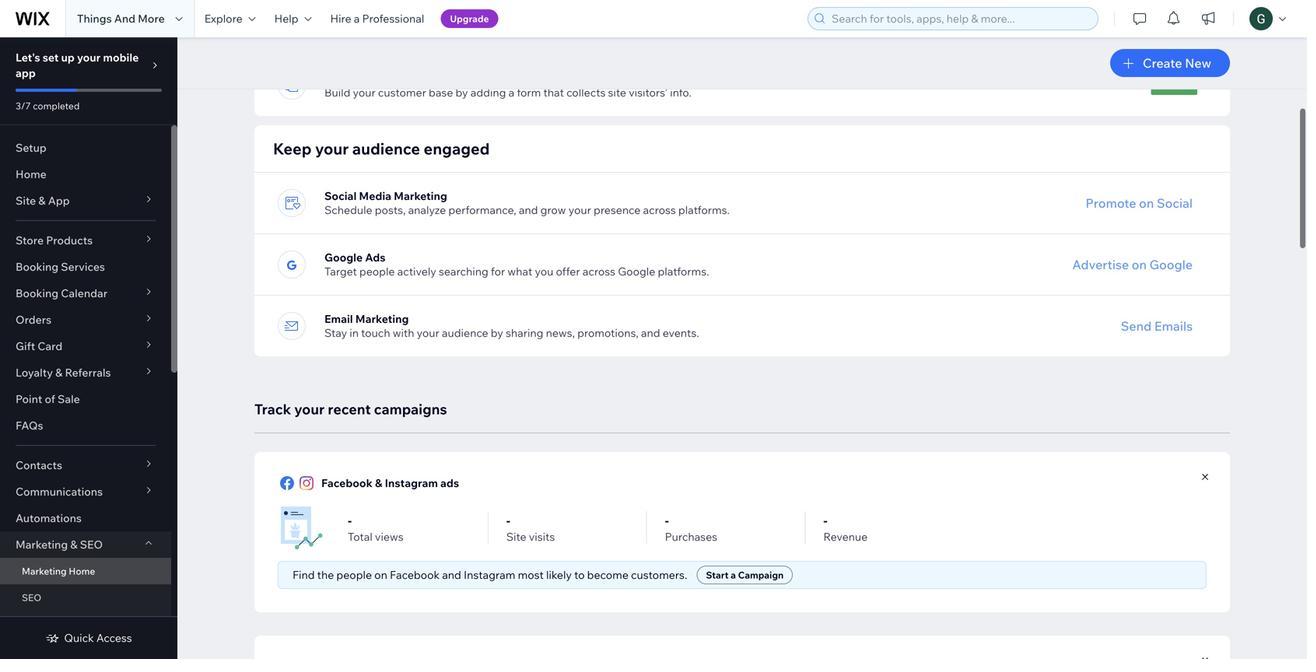 Task type: describe. For each thing, give the bounding box(es) containing it.
do
[[600, 24, 613, 38]]

services
[[61, 260, 105, 273]]

a for start
[[731, 569, 736, 581]]

& for loyalty
[[55, 366, 63, 379]]

point
[[16, 392, 42, 406]]

social inside button
[[1157, 195, 1193, 211]]

discover
[[324, 24, 369, 38]]

across inside social media marketing schedule posts, analyze performance, and grow your presence across platforms.
[[643, 203, 676, 217]]

let's set up your mobile app
[[16, 51, 139, 80]]

on down views
[[374, 568, 387, 582]]

offer
[[556, 265, 580, 278]]

point of sale
[[16, 392, 80, 406]]

create new button
[[1110, 49, 1230, 77]]

point of sale link
[[0, 386, 171, 412]]

on right promote
[[1139, 195, 1154, 211]]

and inside social media marketing schedule posts, analyze performance, and grow your presence across platforms.
[[519, 203, 538, 217]]

more
[[138, 12, 165, 25]]

communications
[[16, 485, 103, 498]]

touch
[[361, 326, 390, 340]]

the
[[317, 568, 334, 582]]

your inside social media marketing schedule posts, analyze performance, and grow your presence across platforms.
[[569, 203, 591, 217]]

- for - purchases
[[665, 513, 669, 528]]

referrals
[[65, 366, 111, 379]]

where
[[371, 24, 402, 38]]

loyalty & referrals button
[[0, 359, 171, 386]]

promotions,
[[577, 326, 639, 340]]

contacts
[[16, 458, 62, 472]]

and inside email marketing stay in touch with your audience by sharing news, promotions, and events.
[[641, 326, 660, 340]]

send
[[1121, 318, 1152, 334]]

start
[[706, 569, 729, 581]]

become
[[587, 568, 629, 582]]

- for - revenue
[[824, 513, 828, 528]]

recent
[[328, 400, 371, 418]]

faqs link
[[0, 412, 171, 439]]

you
[[535, 265, 553, 278]]

a for hire
[[354, 12, 360, 25]]

promote on social
[[1086, 195, 1193, 211]]

booking services link
[[0, 254, 171, 280]]

hire a professional link
[[321, 0, 434, 37]]

news,
[[546, 326, 575, 340]]

for
[[491, 265, 505, 278]]

posts,
[[375, 203, 406, 217]]

schedule
[[324, 203, 372, 217]]

marketing & seo button
[[0, 531, 171, 558]]

come
[[469, 24, 497, 38]]

visitors
[[430, 24, 466, 38]]

social media marketing schedule posts, analyze performance, and grow your presence across platforms.
[[324, 189, 730, 217]]

up
[[61, 51, 75, 64]]

1 vertical spatial people
[[336, 568, 372, 582]]

views
[[375, 530, 404, 543]]

0 horizontal spatial by
[[456, 86, 468, 99]]

0 horizontal spatial instagram
[[385, 476, 438, 490]]

adding
[[471, 86, 506, 99]]

in
[[350, 326, 359, 340]]

app
[[16, 66, 36, 80]]

upgrade
[[450, 13, 489, 25]]

events.
[[663, 326, 699, 340]]

by inside email marketing stay in touch with your audience by sharing news, promotions, and events.
[[491, 326, 503, 340]]

build your customer base by adding a form that collects site visitors' info.
[[324, 86, 692, 99]]

1 horizontal spatial instagram
[[464, 568, 515, 582]]

searching
[[439, 265, 488, 278]]

- for - site visits
[[506, 513, 510, 528]]

google inside button
[[1150, 257, 1193, 272]]

Search for tools, apps, help & more... field
[[827, 8, 1093, 30]]

help button
[[265, 0, 321, 37]]

people inside google ads target people actively searching for what you offer across google platforms.
[[359, 265, 395, 278]]

0 horizontal spatial seo
[[22, 592, 41, 603]]

engaged
[[424, 139, 490, 158]]

booking for booking services
[[16, 260, 58, 273]]

keep your audience engaged
[[273, 139, 490, 158]]

start a campaign
[[706, 569, 784, 581]]

info.
[[670, 86, 692, 99]]

campaigns
[[374, 400, 447, 418]]

quick
[[64, 631, 94, 645]]

- total views
[[348, 513, 404, 543]]

stay
[[324, 326, 347, 340]]

3/7 completed
[[16, 100, 80, 112]]

sharing
[[506, 326, 543, 340]]

faqs
[[16, 419, 43, 432]]

with
[[393, 326, 414, 340]]

sidebar element
[[0, 37, 177, 659]]

booking calendar button
[[0, 280, 171, 307]]

booking calendar
[[16, 286, 107, 300]]

new
[[1185, 55, 1211, 71]]

actively
[[397, 265, 436, 278]]

target
[[324, 265, 357, 278]]

marketing down marketing & seo
[[22, 565, 67, 577]]

products
[[46, 233, 93, 247]]

& for site
[[38, 194, 46, 207]]

email marketing stay in touch with your audience by sharing news, promotions, and events.
[[324, 312, 699, 340]]

your left 'site.' on the right
[[631, 24, 654, 38]]

revenue
[[824, 530, 868, 543]]

marketing home link
[[0, 558, 171, 584]]

find the people on facebook and instagram most likely to become customers.
[[293, 568, 687, 582]]

audience inside email marketing stay in touch with your audience by sharing news, promotions, and events.
[[442, 326, 488, 340]]

create
[[1143, 55, 1182, 71]]

& for facebook
[[375, 476, 382, 490]]

professional
[[362, 12, 424, 25]]

explore
[[204, 12, 242, 25]]

what for you
[[508, 265, 532, 278]]

1 horizontal spatial home
[[69, 565, 95, 577]]

help
[[274, 12, 298, 25]]



Task type: vqa. For each thing, say whether or not it's contained in the screenshot.


Task type: locate. For each thing, give the bounding box(es) containing it.
- inside '- purchases'
[[665, 513, 669, 528]]

track your recent campaigns
[[254, 400, 447, 418]]

site & app
[[16, 194, 70, 207]]

3/7
[[16, 100, 31, 112]]

0 horizontal spatial facebook
[[321, 476, 373, 490]]

card
[[38, 339, 62, 353]]

social right promote
[[1157, 195, 1193, 211]]

platforms.
[[678, 203, 730, 217], [658, 265, 709, 278]]

site
[[608, 86, 626, 99]]

your right track
[[294, 400, 325, 418]]

let's
[[16, 51, 40, 64]]

1 vertical spatial a
[[509, 86, 514, 99]]

a right start on the right
[[731, 569, 736, 581]]

seo inside dropdown button
[[80, 538, 103, 551]]

facebook & instagram ads
[[321, 476, 459, 490]]

start a campaign button
[[697, 566, 793, 584]]

4 - from the left
[[824, 513, 828, 528]]

platforms. inside google ads target people actively searching for what you offer across google platforms.
[[658, 265, 709, 278]]

home link
[[0, 161, 171, 188]]

- up total
[[348, 513, 352, 528]]

booking for booking calendar
[[16, 286, 58, 300]]

site
[[16, 194, 36, 207], [506, 530, 526, 543]]

completed
[[33, 100, 80, 112]]

send emails
[[1121, 318, 1193, 334]]

what left they
[[548, 24, 573, 38]]

social up schedule
[[324, 189, 357, 203]]

on right do
[[616, 24, 629, 38]]

0 vertical spatial what
[[548, 24, 573, 38]]

1 vertical spatial what
[[508, 265, 532, 278]]

0 vertical spatial booking
[[16, 260, 58, 273]]

your inside let's set up your mobile app
[[77, 51, 101, 64]]

seo down automations link
[[80, 538, 103, 551]]

marketing home
[[22, 565, 95, 577]]

1 vertical spatial across
[[583, 265, 615, 278]]

1 horizontal spatial what
[[548, 24, 573, 38]]

collects
[[566, 86, 606, 99]]

1 booking from the top
[[16, 260, 58, 273]]

& inside dropdown button
[[55, 366, 63, 379]]

customer
[[378, 86, 426, 99]]

from
[[500, 24, 524, 38]]

on right advertise on the right top of the page
[[1132, 257, 1147, 272]]

things and more
[[77, 12, 165, 25]]

1 horizontal spatial social
[[1157, 195, 1193, 211]]

2 - from the left
[[506, 513, 510, 528]]

your right keep
[[315, 139, 349, 158]]

3 - from the left
[[665, 513, 669, 528]]

quick access
[[64, 631, 132, 645]]

1 horizontal spatial audience
[[442, 326, 488, 340]]

across inside google ads target people actively searching for what you offer across google platforms.
[[583, 265, 615, 278]]

- inside - total views
[[348, 513, 352, 528]]

0 vertical spatial platforms.
[[678, 203, 730, 217]]

1 vertical spatial home
[[69, 565, 95, 577]]

purchases
[[665, 530, 717, 543]]

0 vertical spatial home
[[16, 167, 47, 181]]

0 vertical spatial facebook
[[321, 476, 373, 490]]

media
[[359, 189, 391, 203]]

0 horizontal spatial site
[[16, 194, 36, 207]]

- inside - site visits
[[506, 513, 510, 528]]

instagram left most
[[464, 568, 515, 582]]

across right the "presence"
[[643, 203, 676, 217]]

gift
[[16, 339, 35, 353]]

- up purchases on the right bottom of page
[[665, 513, 669, 528]]

ads
[[440, 476, 459, 490]]

0 horizontal spatial across
[[583, 265, 615, 278]]

emails
[[1154, 318, 1193, 334]]

app
[[48, 194, 70, 207]]

& right "loyalty"
[[55, 366, 63, 379]]

analyze
[[408, 203, 446, 217]]

site & app button
[[0, 188, 171, 214]]

platforms. inside social media marketing schedule posts, analyze performance, and grow your presence across platforms.
[[678, 203, 730, 217]]

total
[[348, 530, 373, 543]]

0 horizontal spatial a
[[354, 12, 360, 25]]

booking
[[16, 260, 58, 273], [16, 286, 58, 300]]

0 vertical spatial by
[[456, 86, 468, 99]]

platforms. for promote
[[678, 203, 730, 217]]

your
[[405, 24, 427, 38], [631, 24, 654, 38], [77, 51, 101, 64], [353, 86, 376, 99], [315, 139, 349, 158], [569, 203, 591, 217], [417, 326, 439, 340], [294, 400, 325, 418]]

send emails button
[[1102, 312, 1211, 340]]

site inside - site visits
[[506, 530, 526, 543]]

site.
[[656, 24, 677, 38]]

1 vertical spatial platforms.
[[658, 265, 709, 278]]

&
[[38, 194, 46, 207], [55, 366, 63, 379], [375, 476, 382, 490], [70, 538, 77, 551]]

1 horizontal spatial facebook
[[390, 568, 440, 582]]

people right the the
[[336, 568, 372, 582]]

your right build
[[353, 86, 376, 99]]

2 horizontal spatial a
[[731, 569, 736, 581]]

audience up media
[[352, 139, 420, 158]]

by
[[456, 86, 468, 99], [491, 326, 503, 340]]

2 vertical spatial a
[[731, 569, 736, 581]]

build
[[324, 86, 350, 99]]

base
[[429, 86, 453, 99]]

what right for
[[508, 265, 532, 278]]

1 vertical spatial seo
[[22, 592, 41, 603]]

0 horizontal spatial audience
[[352, 139, 420, 158]]

booking services
[[16, 260, 105, 273]]

hire a professional
[[330, 12, 424, 25]]

a inside "button"
[[731, 569, 736, 581]]

marketing down automations
[[16, 538, 68, 551]]

ads
[[365, 251, 386, 264]]

- for - total views
[[348, 513, 352, 528]]

1 horizontal spatial site
[[506, 530, 526, 543]]

marketing inside dropdown button
[[16, 538, 68, 551]]

by right base
[[456, 86, 468, 99]]

and
[[114, 12, 135, 25]]

- up revenue
[[824, 513, 828, 528]]

1 vertical spatial site
[[506, 530, 526, 543]]

social
[[324, 189, 357, 203], [1157, 195, 1193, 211]]

upgrade button
[[441, 9, 498, 28]]

facebook down views
[[390, 568, 440, 582]]

booking inside popup button
[[16, 286, 58, 300]]

- up find the people on facebook and instagram most likely to become customers.
[[506, 513, 510, 528]]

0 vertical spatial audience
[[352, 139, 420, 158]]

facebook right instagram icon
[[321, 476, 373, 490]]

1 vertical spatial booking
[[16, 286, 58, 300]]

0 horizontal spatial social
[[324, 189, 357, 203]]

0 vertical spatial instagram
[[385, 476, 438, 490]]

- site visits
[[506, 513, 555, 543]]

1 horizontal spatial google
[[618, 265, 655, 278]]

seo
[[80, 538, 103, 551], [22, 592, 41, 603]]

platforms. for advertise
[[658, 265, 709, 278]]

across
[[643, 203, 676, 217], [583, 265, 615, 278]]

- purchases
[[665, 513, 717, 543]]

seo down marketing home
[[22, 592, 41, 603]]

marketing inside email marketing stay in touch with your audience by sharing news, promotions, and events.
[[355, 312, 409, 326]]

gift card button
[[0, 333, 171, 359]]

orders
[[16, 313, 52, 326]]

0 horizontal spatial what
[[508, 265, 532, 278]]

done
[[1161, 81, 1187, 90]]

across right 'offer'
[[583, 265, 615, 278]]

site left visits
[[506, 530, 526, 543]]

home down setup
[[16, 167, 47, 181]]

home
[[16, 167, 47, 181], [69, 565, 95, 577]]

google ads target people actively searching for what you offer across google platforms.
[[324, 251, 709, 278]]

1 vertical spatial by
[[491, 326, 503, 340]]

fb ads image
[[278, 504, 324, 551]]

1 horizontal spatial by
[[491, 326, 503, 340]]

what for they
[[548, 24, 573, 38]]

find
[[293, 568, 315, 582]]

marketing up touch
[[355, 312, 409, 326]]

booking up orders
[[16, 286, 58, 300]]

0 vertical spatial people
[[359, 265, 395, 278]]

customers.
[[631, 568, 687, 582]]

a right hire
[[354, 12, 360, 25]]

instagram icon image
[[296, 473, 317, 493]]

site left app on the left
[[16, 194, 36, 207]]

set
[[43, 51, 59, 64]]

1 vertical spatial instagram
[[464, 568, 515, 582]]

setup
[[16, 141, 46, 154]]

gift card
[[16, 339, 62, 353]]

calendar
[[61, 286, 107, 300]]

google up 'target'
[[324, 251, 363, 264]]

& for marketing
[[70, 538, 77, 551]]

- inside - revenue
[[824, 513, 828, 528]]

what inside google ads target people actively searching for what you offer across google platforms.
[[508, 265, 532, 278]]

what
[[548, 24, 573, 38], [508, 265, 532, 278]]

home up seo link
[[69, 565, 95, 577]]

by left "sharing" at the left of page
[[491, 326, 503, 340]]

1 horizontal spatial seo
[[80, 538, 103, 551]]

0 horizontal spatial google
[[324, 251, 363, 264]]

& up - total views at the left bottom of the page
[[375, 476, 382, 490]]

1 - from the left
[[348, 513, 352, 528]]

advertise on google button
[[1054, 251, 1211, 279]]

your right where
[[405, 24, 427, 38]]

google down the "presence"
[[618, 265, 655, 278]]

social inside social media marketing schedule posts, analyze performance, and grow your presence across platforms.
[[324, 189, 357, 203]]

audience
[[352, 139, 420, 158], [442, 326, 488, 340]]

access
[[96, 631, 132, 645]]

1 horizontal spatial a
[[509, 86, 514, 99]]

communications button
[[0, 479, 171, 505]]

marketing up analyze
[[394, 189, 447, 203]]

0 vertical spatial site
[[16, 194, 36, 207]]

instagram
[[385, 476, 438, 490], [464, 568, 515, 582]]

1 vertical spatial audience
[[442, 326, 488, 340]]

booking down store
[[16, 260, 58, 273]]

audience left "sharing" at the left of page
[[442, 326, 488, 340]]

0 horizontal spatial home
[[16, 167, 47, 181]]

your inside email marketing stay in touch with your audience by sharing news, promotions, and events.
[[417, 326, 439, 340]]

0 vertical spatial a
[[354, 12, 360, 25]]

of
[[45, 392, 55, 406]]

& left app on the left
[[38, 194, 46, 207]]

visitors'
[[629, 86, 668, 99]]

hire
[[330, 12, 351, 25]]

1 horizontal spatial across
[[643, 203, 676, 217]]

performance,
[[448, 203, 516, 217]]

2 horizontal spatial google
[[1150, 257, 1193, 272]]

0 vertical spatial seo
[[80, 538, 103, 551]]

your right with in the left of the page
[[417, 326, 439, 340]]

google up emails
[[1150, 257, 1193, 272]]

2 booking from the top
[[16, 286, 58, 300]]

orders button
[[0, 307, 171, 333]]

& down automations link
[[70, 538, 77, 551]]

loyalty & referrals
[[16, 366, 111, 379]]

1 vertical spatial facebook
[[390, 568, 440, 582]]

your right up on the left of the page
[[77, 51, 101, 64]]

0 vertical spatial across
[[643, 203, 676, 217]]

grow
[[540, 203, 566, 217]]

marketing inside social media marketing schedule posts, analyze performance, and grow your presence across platforms.
[[394, 189, 447, 203]]

your right grow
[[569, 203, 591, 217]]

people down ads
[[359, 265, 395, 278]]

most
[[518, 568, 544, 582]]

contacts button
[[0, 452, 171, 479]]

google
[[324, 251, 363, 264], [1150, 257, 1193, 272], [618, 265, 655, 278]]

a left form
[[509, 86, 514, 99]]

instagram left ads
[[385, 476, 438, 490]]

email
[[324, 312, 353, 326]]

likely
[[546, 568, 572, 582]]

site inside dropdown button
[[16, 194, 36, 207]]

advertise
[[1072, 257, 1129, 272]]



